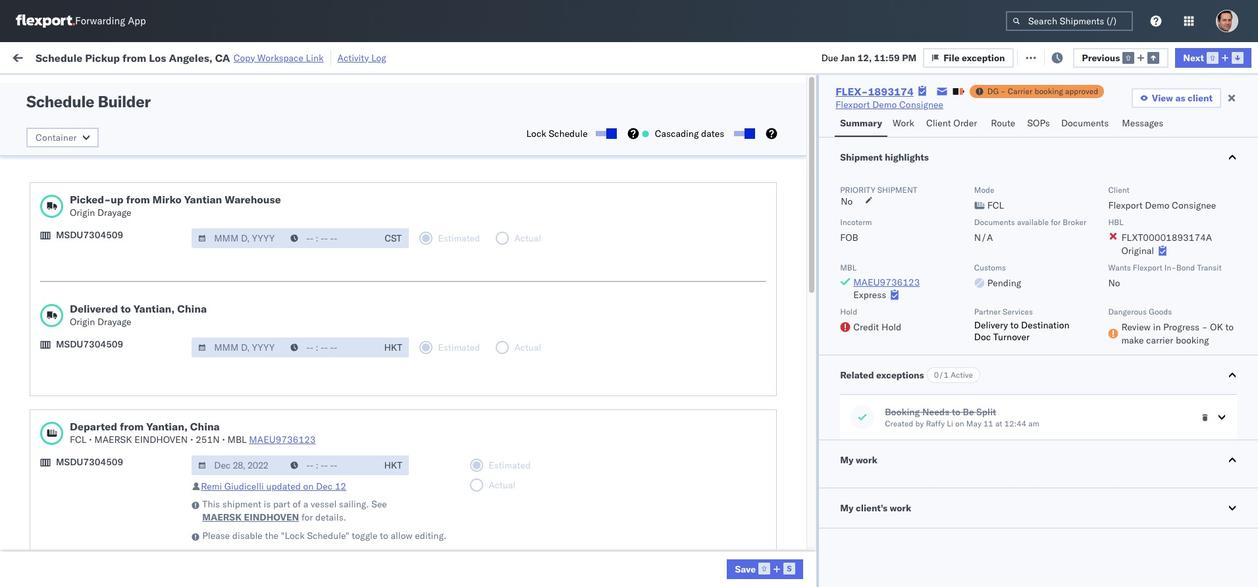 Task type: locate. For each thing, give the bounding box(es) containing it.
schedule delivery appointment for 1st schedule delivery appointment link from the bottom
[[30, 492, 162, 504]]

gaurav jawla down view in the top of the page
[[1116, 116, 1171, 127]]

maeu9736123 button up express on the right
[[854, 277, 921, 289]]

for inside this shipment is part of a vessel sailing. see maersk eindhoven for details.
[[302, 512, 313, 524]]

1 horizontal spatial booking
[[1177, 335, 1210, 347]]

3 ceau7522281, from the top
[[853, 173, 920, 185]]

lhuu7894563, up related exceptions
[[853, 347, 921, 359]]

2023 up 12
[[323, 434, 346, 446]]

dec
[[284, 348, 302, 359], [316, 481, 333, 493]]

1 11:59 pm pdt, nov 4, 2022 from the top
[[222, 145, 343, 156]]

pending
[[988, 277, 1022, 289]]

for left broker
[[1052, 217, 1061, 227]]

shipment up 'maersk eindhoven' link
[[223, 499, 261, 511]]

confirm inside "button"
[[30, 318, 64, 330]]

2 mmm d, yyyy text field from the top
[[192, 456, 285, 476]]

delivery inside confirm delivery link
[[66, 347, 100, 359]]

lhuu7894563, uetu5238478
[[853, 260, 987, 272], [853, 289, 987, 301], [853, 318, 987, 330], [853, 347, 987, 359]]

2 schedule pickup from los angeles, ca link from the top
[[30, 143, 192, 156]]

3 confirm from the top
[[30, 543, 64, 555]]

work inside button
[[893, 117, 915, 129]]

ok
[[1211, 321, 1224, 333]]

1 appointment from the top
[[108, 173, 162, 185]]

0 vertical spatial 2130384
[[791, 492, 831, 504]]

incoterm
[[841, 217, 873, 227]]

1 vertical spatial nyku9743990
[[853, 521, 918, 533]]

3 uetu5238478 from the top
[[923, 318, 987, 330]]

1 vertical spatial flex-2130384
[[763, 521, 831, 533]]

shipment down highlights
[[878, 185, 918, 195]]

client up hbl
[[1109, 185, 1130, 195]]

1 vertical spatial client
[[1109, 185, 1130, 195]]

schedule delivery appointment up the delivered
[[30, 289, 162, 301]]

2 vertical spatial 11:59 pm pdt, nov 4, 2022
[[222, 203, 343, 214]]

delivery up picked-
[[72, 173, 106, 185]]

0 vertical spatial rotterdam,
[[124, 398, 171, 410]]

jawla down view in the top of the page
[[1148, 116, 1171, 127]]

flex-2130384 for schedule pickup from rotterdam, netherlands
[[763, 521, 831, 533]]

2 confirm from the top
[[30, 347, 64, 359]]

4 account from the top
[[671, 492, 706, 504]]

0 vertical spatial msdu7304509
[[56, 229, 123, 241]]

mbl/mawb numbers
[[943, 107, 1023, 117]]

schedule pickup from rotterdam, netherlands link for second schedule pickup from rotterdam, netherlands button from the top
[[30, 514, 197, 540]]

1 11:00 from the top
[[222, 232, 248, 243]]

uetu5238478 up the partner
[[923, 289, 987, 301]]

from for fourth schedule pickup from los angeles, ca button
[[102, 260, 122, 272]]

consignee inside client flexport demo consignee incoterm fob
[[1173, 200, 1217, 211]]

0 vertical spatial china
[[177, 302, 207, 316]]

remi giudicelli updated on dec 12 button
[[201, 481, 347, 493]]

confirm for confirm pickup from los angeles, ca
[[30, 318, 64, 330]]

maeu9736123 up express on the right
[[854, 277, 921, 289]]

dec left 12
[[316, 481, 333, 493]]

documents
[[1062, 117, 1110, 129], [975, 217, 1016, 227], [147, 231, 194, 243], [147, 463, 194, 475]]

4 ceau7522281, from the top
[[853, 202, 920, 214]]

4 schedule pickup from los angeles, ca from the top
[[30, 260, 192, 272]]

jan left the a at bottom left
[[284, 492, 298, 504]]

1 vertical spatial maeu9736123
[[249, 434, 316, 446]]

flexport inside client flexport demo consignee incoterm fob
[[1109, 200, 1143, 211]]

wants flexport in-bond transit no
[[1109, 263, 1222, 289]]

abcdefg78456546 up the partner
[[943, 290, 1031, 301]]

1 1846748 from the top
[[791, 116, 831, 127]]

0 vertical spatial 5:30 pm pst, jan 30, 2023
[[222, 492, 340, 504]]

yantian, inside departed from yantian, china fcl • maersk eindhoven • 251n • mbl maeu9736123
[[146, 420, 188, 433]]

0 vertical spatial flex-2130384
[[763, 492, 831, 504]]

due jan 12, 11:59 pm
[[822, 52, 917, 64]]

lhuu7894563, for confirm pickup from los angeles, ca
[[853, 318, 921, 330]]

on inside booking needs to be split created by raffy li on may 11 at 12:44 am
[[956, 419, 965, 429]]

30, for schedule pickup from rotterdam, netherlands
[[301, 521, 315, 533]]

0 horizontal spatial my work
[[13, 48, 72, 66]]

delivery down confirm pickup from los angeles, ca "button"
[[66, 347, 100, 359]]

ceau7522281, down the incoterm on the top of page
[[853, 231, 920, 243]]

clearance down up
[[102, 231, 144, 243]]

schedule pickup from los angeles, ca link
[[30, 114, 192, 127], [30, 143, 192, 156], [30, 201, 192, 214], [30, 259, 192, 272], [30, 433, 192, 446]]

1 horizontal spatial client
[[1109, 185, 1130, 195]]

1 2130384 from the top
[[791, 492, 831, 504]]

5 schedule pickup from los angeles, ca from the top
[[30, 434, 192, 446]]

2 hkt from the top
[[384, 460, 403, 472]]

2 vertical spatial origin
[[1207, 377, 1232, 388]]

mbl inside departed from yantian, china fcl • maersk eindhoven • 251n • mbl maeu9736123
[[228, 434, 247, 446]]

netherlands inside confirm pickup from rotterdam, netherlands
[[30, 556, 82, 568]]

work down flexport demo consignee
[[893, 117, 915, 129]]

mbl
[[841, 263, 857, 273], [228, 434, 247, 446]]

zimu3048342 for schedule pickup from rotterdam, netherlands
[[943, 521, 1006, 533]]

yantian, inside delivered to yantian, china origin drayage
[[133, 302, 175, 316]]

0 vertical spatial upload
[[30, 231, 60, 243]]

origin left agent
[[1207, 377, 1232, 388]]

12
[[335, 481, 347, 493]]

msdu7304509 down picked-
[[56, 229, 123, 241]]

to
[[121, 302, 131, 316], [1011, 320, 1019, 331], [1226, 321, 1235, 333], [953, 406, 961, 418], [380, 530, 389, 542]]

1 vertical spatial 30,
[[301, 521, 315, 533]]

2 vertical spatial msdu7304509
[[56, 457, 123, 468]]

1 vertical spatial schedule pickup from rotterdam, netherlands
[[30, 514, 171, 539]]

flxt00001893174a
[[1122, 232, 1213, 244]]

2 ocean fcl from the top
[[423, 174, 469, 185]]

consignee up 'flxt00001893174a'
[[1173, 200, 1217, 211]]

0 vertical spatial mmm d, yyyy text field
[[192, 338, 285, 358]]

nov for schedule pickup from los angeles, ca
[[290, 203, 307, 214]]

Search Shipments (/) text field
[[1007, 11, 1134, 31]]

work inside button
[[144, 51, 167, 63]]

1 vertical spatial jawla
[[1148, 174, 1171, 185]]

ceau7522281, hlxu6269489, hlxu8034992
[[853, 115, 1057, 127], [853, 144, 1057, 156], [853, 173, 1057, 185], [853, 202, 1057, 214], [853, 231, 1057, 243]]

-- : -- -- text field
[[284, 229, 378, 248], [284, 338, 378, 358], [284, 456, 378, 476]]

2 omkar savant from the top
[[1116, 319, 1175, 330]]

flexport inside "link"
[[836, 99, 871, 111]]

from for confirm pickup from rotterdam, netherlands button
[[97, 543, 116, 555]]

0 vertical spatial for
[[126, 81, 137, 91]]

confirm for confirm pickup from rotterdam, netherlands
[[30, 543, 64, 555]]

file up dg - carrier booking approved
[[1034, 51, 1050, 63]]

1 horizontal spatial maersk
[[202, 512, 242, 524]]

schedule pickup from los angeles, ca down departed
[[30, 434, 192, 446]]

1 vertical spatial hkt
[[384, 460, 403, 472]]

shipment for priority
[[878, 185, 918, 195]]

0 vertical spatial maeu9408431
[[943, 377, 1010, 388]]

sops
[[1028, 117, 1051, 129]]

ceau7522281, down work button at the top right
[[853, 144, 920, 156]]

eindhoven down is
[[244, 512, 299, 524]]

appointment up up
[[108, 173, 162, 185]]

11:59 pm pst, jan 24, 2023
[[222, 434, 346, 446]]

1 vertical spatial upload customs clearance documents link
[[30, 462, 194, 475]]

created
[[886, 419, 914, 429]]

1 horizontal spatial work
[[856, 455, 878, 466]]

1 horizontal spatial :
[[306, 81, 309, 91]]

1 horizontal spatial numbers
[[991, 107, 1023, 117]]

2 lhuu7894563, uetu5238478 from the top
[[853, 289, 987, 301]]

2 gvcu5265864 from the top
[[853, 405, 918, 417]]

on right 205
[[323, 51, 334, 63]]

2 30, from the top
[[301, 521, 315, 533]]

my inside button
[[841, 503, 854, 515]]

4 hlxu6269489, from the top
[[923, 202, 990, 214]]

drayage inside picked-up from mirko yantian warehouse origin drayage
[[98, 207, 131, 219]]

appointment for third schedule delivery appointment link from the top of the page
[[108, 376, 162, 388]]

for inside documents available for broker n/a
[[1052, 217, 1061, 227]]

2 abcdefg78456546 from the top
[[943, 290, 1031, 301]]

ceau7522281, for schedule delivery appointment
[[853, 173, 920, 185]]

3 2130387 from the top
[[791, 463, 831, 475]]

numbers down flexport demo consignee
[[853, 113, 885, 123]]

0 horizontal spatial •
[[89, 434, 92, 446]]

msdu7304509 down confirm pickup from los angeles, ca "button"
[[56, 339, 123, 350]]

1 uetu5238478 from the top
[[923, 260, 987, 272]]

no
[[312, 81, 322, 91], [841, 196, 853, 208], [1109, 277, 1121, 289]]

customs for 1st upload customs clearance documents 'link' from the bottom
[[63, 463, 100, 475]]

message (0)
[[178, 51, 232, 63]]

nov for upload customs clearance documents
[[289, 232, 307, 243]]

savant down goods
[[1146, 319, 1175, 330]]

• right '251n'
[[222, 434, 225, 446]]

ca inside "button"
[[175, 318, 187, 330]]

uetu5238478 down n/a
[[923, 260, 987, 272]]

my work down abcd1234560 at the right
[[841, 455, 878, 466]]

1 flex-2130387 from the top
[[763, 377, 831, 388]]

0 horizontal spatial consignee
[[900, 99, 944, 111]]

dates
[[702, 128, 725, 140]]

0 vertical spatial drayage
[[98, 207, 131, 219]]

schedule delivery appointment button up picked-
[[30, 172, 162, 187]]

1 vertical spatial omkar
[[1116, 319, 1144, 330]]

client left order
[[927, 117, 952, 129]]

status
[[72, 81, 95, 91]]

numbers inside container numbers
[[853, 113, 885, 123]]

0 vertical spatial upload customs clearance documents
[[30, 231, 194, 243]]

0 vertical spatial 5:30
[[222, 492, 242, 504]]

hkt for 2nd mmm d, yyyy text box from the top
[[384, 460, 403, 472]]

3 appointment from the top
[[108, 376, 162, 388]]

0 vertical spatial maeu9736123
[[854, 277, 921, 289]]

1 savant from the top
[[1146, 145, 1175, 156]]

client inside client flexport demo consignee incoterm fob
[[1109, 185, 1130, 195]]

flex-2130384 for schedule delivery appointment
[[763, 492, 831, 504]]

0 vertical spatial schedule pickup from rotterdam, netherlands button
[[30, 398, 197, 425]]

origin inside picked-up from mirko yantian warehouse origin drayage
[[70, 207, 95, 219]]

1 vertical spatial demo
[[1146, 200, 1170, 211]]

1 drayage from the top
[[98, 207, 131, 219]]

1 lhuu7894563, uetu5238478 from the top
[[853, 260, 987, 272]]

shipment highlights
[[841, 152, 930, 163]]

abcdefg78456546 down the partner
[[943, 319, 1031, 330]]

forwarding app link
[[16, 14, 146, 28]]

1 lagerfeld from the top
[[736, 377, 775, 388]]

0 horizontal spatial shipment
[[223, 499, 261, 511]]

0 vertical spatial consignee
[[900, 99, 944, 111]]

2 horizontal spatial •
[[222, 434, 225, 446]]

1 maeu9408431 from the top
[[943, 377, 1010, 388]]

delivery up the delivered
[[72, 289, 106, 301]]

lhuu7894563, uetu5238478 for schedule delivery appointment
[[853, 289, 987, 301]]

0 vertical spatial maersk
[[94, 434, 132, 446]]

2 : from the left
[[306, 81, 309, 91]]

schedule delivery appointment link up the delivered
[[30, 288, 162, 301]]

5 resize handle column header from the left
[[581, 102, 597, 588]]

1 upload from the top
[[30, 231, 60, 243]]

1 vertical spatial container
[[36, 132, 77, 144]]

my work
[[13, 48, 72, 66], [841, 455, 878, 466]]

flexport
[[836, 99, 871, 111], [1109, 200, 1143, 211], [1134, 263, 1163, 273]]

8:30 pm pst, jan 23, 2023
[[222, 405, 340, 417]]

snoozed
[[276, 81, 306, 91]]

please
[[202, 530, 230, 542]]

clearance down departed
[[102, 463, 144, 475]]

batch
[[1185, 51, 1210, 63]]

30, right part
[[301, 492, 315, 504]]

los inside "button"
[[119, 318, 134, 330]]

schedule pickup from los angeles, ca for fourth schedule pickup from los angeles, ca button
[[30, 260, 192, 272]]

to left be
[[953, 406, 961, 418]]

1 vertical spatial drayage
[[98, 316, 131, 328]]

5 karl from the top
[[716, 521, 733, 533]]

mbl right '251n'
[[228, 434, 247, 446]]

(0)
[[214, 51, 232, 63]]

schedule delivery appointment for fourth schedule delivery appointment link from the bottom of the page
[[30, 173, 162, 185]]

lhuu7894563, up express on the right
[[853, 260, 921, 272]]

to down services
[[1011, 320, 1019, 331]]

workitem
[[14, 107, 49, 117]]

2130384 for schedule pickup from rotterdam, netherlands
[[791, 521, 831, 533]]

gvcu5265864 for 8:30 pm pst, jan 28, 2023
[[853, 463, 918, 475]]

from inside "button"
[[97, 318, 116, 330]]

save button
[[728, 560, 804, 580]]

client inside button
[[927, 117, 952, 129]]

0 vertical spatial flexport
[[836, 99, 871, 111]]

from inside confirm pickup from rotterdam, netherlands
[[97, 543, 116, 555]]

3 schedule pickup from los angeles, ca link from the top
[[30, 201, 192, 214]]

2023 right 28,
[[317, 463, 340, 475]]

"lock
[[281, 530, 305, 542]]

0 vertical spatial omkar savant
[[1116, 145, 1175, 156]]

maeu9736123 down 8:30 pm pst, jan 23, 2023
[[249, 434, 316, 446]]

confirm delivery
[[30, 347, 100, 359]]

omkar for lhuu7894563, uetu5238478
[[1116, 319, 1144, 330]]

11:00
[[222, 232, 248, 243], [222, 550, 248, 562]]

1889466 for schedule delivery appointment
[[791, 290, 831, 301]]

upload customs clearance documents down up
[[30, 231, 194, 243]]

jan left 12,
[[841, 52, 856, 64]]

fcl inside departed from yantian, china fcl • maersk eindhoven • 251n • mbl maeu9736123
[[70, 434, 87, 446]]

6 integration from the top
[[603, 550, 649, 562]]

2 savant from the top
[[1146, 319, 1175, 330]]

pickup inside confirm pickup from rotterdam, netherlands
[[66, 543, 95, 555]]

2 4, from the top
[[310, 174, 318, 185]]

4 1889466 from the top
[[791, 348, 831, 359]]

appointment for fourth schedule delivery appointment link from the bottom of the page
[[108, 173, 162, 185]]

flexport up summary
[[836, 99, 871, 111]]

flexport inside wants flexport in-bond transit no
[[1134, 263, 1163, 273]]

4 schedule delivery appointment link from the top
[[30, 491, 162, 504]]

china inside delivered to yantian, china origin drayage
[[177, 302, 207, 316]]

maersk inside departed from yantian, china fcl • maersk eindhoven • 251n • mbl maeu9736123
[[94, 434, 132, 446]]

1 vertical spatial maeu9408431
[[943, 405, 1010, 417]]

1 schedule pickup from los angeles, ca button from the top
[[30, 114, 192, 129]]

1 vertical spatial upload
[[30, 463, 60, 475]]

pickup
[[85, 51, 120, 64], [72, 115, 100, 127], [72, 144, 100, 156], [72, 202, 100, 214], [72, 260, 100, 272], [66, 318, 95, 330], [72, 398, 100, 410], [72, 434, 100, 446], [72, 514, 100, 526], [66, 543, 95, 555]]

1 vertical spatial savant
[[1146, 319, 1175, 330]]

batch action button
[[1164, 47, 1250, 67]]

1 vertical spatial msdu7304509
[[56, 339, 123, 350]]

1889466 for confirm pickup from los angeles, ca
[[791, 319, 831, 330]]

1 schedule pickup from rotterdam, netherlands button from the top
[[30, 398, 197, 425]]

confirm pickup from rotterdam, netherlands link
[[30, 543, 197, 569]]

appointment for third schedule delivery appointment link from the bottom
[[108, 289, 162, 301]]

ceau7522281, down priority shipment
[[853, 202, 920, 214]]

1 horizontal spatial mbl
[[841, 263, 857, 273]]

schedule pickup from los angeles, ca link for third schedule pickup from los angeles, ca button from the top of the page
[[30, 201, 192, 214]]

1 vertical spatial 5:30 pm pst, jan 30, 2023
[[222, 521, 340, 533]]

0 vertical spatial customs
[[63, 231, 100, 243]]

1 ceau7522281, hlxu6269489, hlxu8034992 from the top
[[853, 115, 1057, 127]]

schedule pickup from los angeles, ca link for 2nd schedule pickup from los angeles, ca button
[[30, 143, 192, 156]]

angeles, inside "button"
[[136, 318, 172, 330]]

jawla down messages 'button'
[[1148, 174, 1171, 185]]

omkar savant for lhuu7894563, uetu5238478
[[1116, 319, 1175, 330]]

to right ok
[[1226, 321, 1235, 333]]

schedule pickup from los angeles, ca down builder
[[30, 115, 192, 127]]

1 vertical spatial consignee
[[1173, 200, 1217, 211]]

documents up n/a
[[975, 217, 1016, 227]]

work right the import
[[144, 51, 167, 63]]

1 hlxu8034992 from the top
[[993, 115, 1057, 127]]

resize handle column header
[[199, 102, 214, 588], [352, 102, 368, 588], [401, 102, 417, 588], [491, 102, 507, 588], [581, 102, 597, 588], [720, 102, 735, 588], [830, 102, 846, 588], [920, 102, 936, 588], [1094, 102, 1109, 588], [1184, 102, 1200, 588], [1225, 102, 1241, 588]]

confirm inside confirm pickup from rotterdam, netherlands
[[30, 543, 64, 555]]

0 vertical spatial demo
[[873, 99, 897, 111]]

file exception down "search shipments (/)" text box
[[1034, 51, 1095, 63]]

MMM D, YYYY text field
[[192, 338, 285, 358], [192, 456, 285, 476]]

container for container
[[36, 132, 77, 144]]

1 vertical spatial eindhoven
[[244, 512, 299, 524]]

1 30, from the top
[[301, 492, 315, 504]]

documents inside documents available for broker n/a
[[975, 217, 1016, 227]]

5 ceau7522281, hlxu6269489, hlxu8034992 from the top
[[853, 231, 1057, 243]]

rotterdam, inside confirm pickup from rotterdam, netherlands
[[119, 543, 166, 555]]

pickup for first schedule pickup from los angeles, ca button from the bottom
[[72, 434, 100, 446]]

0 vertical spatial 24,
[[304, 348, 318, 359]]

nyku9743990 down my client's work
[[853, 521, 918, 533]]

flex-2130384
[[763, 492, 831, 504], [763, 521, 831, 533]]

omkar savant down messages 'button'
[[1116, 145, 1175, 156]]

copy
[[234, 52, 255, 64]]

0 horizontal spatial maeu9736123
[[249, 434, 316, 446]]

0 vertical spatial 30,
[[301, 492, 315, 504]]

1 schedule pickup from rotterdam, netherlands from the top
[[30, 398, 171, 423]]

2 -- : -- -- text field from the top
[[284, 338, 378, 358]]

hlxu6269489, for schedule pickup from los angeles, ca
[[923, 202, 990, 214]]

hlxu6269489, for schedule delivery appointment
[[923, 173, 990, 185]]

2 vertical spatial work
[[890, 503, 912, 515]]

1662119
[[791, 434, 831, 446]]

client order
[[927, 117, 978, 129]]

4 hlxu8034992 from the top
[[993, 202, 1057, 214]]

30, down the a at bottom left
[[301, 521, 315, 533]]

upload customs clearance documents button
[[30, 230, 194, 245]]

3 hlxu8034992 from the top
[[993, 173, 1057, 185]]

flex-1846748 button
[[742, 112, 834, 131], [742, 112, 834, 131], [742, 141, 834, 160], [742, 141, 834, 160], [742, 170, 834, 189], [742, 170, 834, 189], [742, 199, 834, 218], [742, 199, 834, 218], [742, 228, 834, 247], [742, 228, 834, 247]]

MMM D, YYYY text field
[[192, 229, 285, 248]]

dg
[[988, 86, 999, 96]]

from for second schedule pickup from rotterdam, netherlands button from the bottom of the page
[[102, 398, 122, 410]]

2 horizontal spatial no
[[1109, 277, 1121, 289]]

0 vertical spatial hkt
[[384, 342, 403, 354]]

origin inside delivered to yantian, china origin drayage
[[70, 316, 95, 328]]

2 lhuu7894563, from the top
[[853, 289, 921, 301]]

None checkbox
[[596, 131, 614, 136], [735, 131, 753, 136], [596, 131, 614, 136], [735, 131, 753, 136]]

0 vertical spatial netherlands
[[30, 411, 82, 423]]

priority
[[841, 185, 876, 195]]

demo inside client flexport demo consignee incoterm fob
[[1146, 200, 1170, 211]]

flexport up hbl
[[1109, 200, 1143, 211]]

2 horizontal spatial work
[[890, 503, 912, 515]]

schedule delivery appointment link down confirm delivery 'button'
[[30, 375, 162, 388]]

savant
[[1146, 145, 1175, 156], [1146, 319, 1175, 330]]

1 msdu7304509 from the top
[[56, 229, 123, 241]]

0 vertical spatial savant
[[1146, 145, 1175, 156]]

: down "link"
[[306, 81, 309, 91]]

gvcu5265864 down abcd1234560 at the right
[[853, 463, 918, 475]]

1 vertical spatial booking
[[1177, 335, 1210, 347]]

24, for 2023
[[306, 434, 321, 446]]

mirko
[[153, 193, 182, 206]]

2 horizontal spatial for
[[1052, 217, 1061, 227]]

760 at risk
[[243, 51, 288, 63]]

maeu9736123 inside departed from yantian, china fcl • maersk eindhoven • 251n • mbl maeu9736123
[[249, 434, 316, 446]]

upload customs clearance documents link down departed
[[30, 462, 194, 475]]

delivery
[[72, 173, 106, 185], [72, 289, 106, 301], [975, 320, 1009, 331], [66, 347, 100, 359], [72, 376, 106, 388], [72, 492, 106, 504]]

0 vertical spatial schedule pickup from rotterdam, netherlands link
[[30, 398, 197, 424]]

2 1889466 from the top
[[791, 290, 831, 301]]

uetu5238478 up 0/1 active
[[923, 347, 987, 359]]

delivery for 1st schedule delivery appointment link from the bottom
[[72, 492, 106, 504]]

shipment inside this shipment is part of a vessel sailing. see maersk eindhoven for details.
[[223, 499, 261, 511]]

yantian,
[[133, 302, 175, 316], [146, 420, 188, 433]]

eindhoven inside departed from yantian, china fcl • maersk eindhoven • 251n • mbl maeu9736123
[[134, 434, 188, 446]]

pst,
[[267, 232, 287, 243], [262, 348, 282, 359], [261, 405, 281, 417], [267, 434, 287, 446], [261, 463, 281, 475], [261, 492, 281, 504], [261, 521, 281, 533], [267, 550, 287, 562]]

delivery inside the partner services delivery to destination doc turnover
[[975, 320, 1009, 331]]

booking
[[886, 406, 921, 418]]

0 vertical spatial client
[[927, 117, 952, 129]]

dangerous goods
[[1109, 307, 1173, 317]]

schedule delivery appointment down confirm delivery 'button'
[[30, 376, 162, 388]]

customs down picked-
[[63, 231, 100, 243]]

2023 right 23,
[[317, 405, 340, 417]]

pickup for first schedule pickup from los angeles, ca button from the top
[[72, 115, 100, 127]]

savant for lhuu7894563, uetu5238478
[[1146, 319, 1175, 330]]

5 hlxu8034992 from the top
[[993, 231, 1057, 243]]

- inside review in progress - ok to make carrier booking
[[1203, 321, 1209, 333]]

schedule pickup from rotterdam, netherlands for the schedule pickup from rotterdam, netherlands link corresponding to second schedule pickup from rotterdam, netherlands button from the top
[[30, 514, 171, 539]]

for down the a at bottom left
[[302, 512, 313, 524]]

3 11:59 pm pdt, nov 4, 2022 from the top
[[222, 203, 343, 214]]

abcdefg78456546 down doc in the right of the page
[[943, 348, 1031, 359]]

delivery for third schedule delivery appointment link from the top of the page
[[72, 376, 106, 388]]

2 upload from the top
[[30, 463, 60, 475]]

track
[[336, 51, 357, 63]]

2 vertical spatial gvcu5265864
[[853, 463, 918, 475]]

drayage down up
[[98, 207, 131, 219]]

2 vertical spatial my
[[841, 503, 854, 515]]

schedule pickup from rotterdam, netherlands link for second schedule pickup from rotterdam, netherlands button from the bottom of the page
[[30, 398, 197, 424]]

partner
[[975, 307, 1001, 317]]

pickup inside "button"
[[66, 318, 95, 330]]

lhuu7894563, down express on the right
[[853, 318, 921, 330]]

appointment up departed
[[108, 376, 162, 388]]

11:00 for 11:00 pm pst, nov 8, 2022
[[222, 232, 248, 243]]

schedule pickup from los angeles, ca for first schedule pickup from los angeles, ca button from the top
[[30, 115, 192, 127]]

delivery for confirm delivery link at the left of page
[[66, 347, 100, 359]]

: for status
[[95, 81, 98, 91]]

on right 'li'
[[956, 419, 965, 429]]

angeles, for first schedule pickup from los angeles, ca button from the top
[[141, 115, 178, 127]]

from inside picked-up from mirko yantian warehouse origin drayage
[[126, 193, 150, 206]]

0 vertical spatial shipment
[[878, 185, 918, 195]]

1 vertical spatial schedule pickup from rotterdam, netherlands button
[[30, 514, 197, 541]]

to inside the partner services delivery to destination doc turnover
[[1011, 320, 1019, 331]]

0 horizontal spatial demo
[[873, 99, 897, 111]]

2 integration from the top
[[603, 405, 649, 417]]

upload for 1st upload customs clearance documents 'link' from the bottom
[[30, 463, 60, 475]]

0 vertical spatial 11:59 pm pdt, nov 4, 2022
[[222, 145, 343, 156]]

3 hlxu6269489, from the top
[[923, 173, 990, 185]]

2130384
[[791, 492, 831, 504], [791, 521, 831, 533]]

1 hlxu6269489, from the top
[[923, 115, 990, 127]]

customs up pending
[[975, 263, 1007, 273]]

0/1
[[935, 370, 949, 380]]

0 vertical spatial booking
[[1035, 86, 1064, 96]]

flex-1889466 for schedule pickup from los angeles, ca
[[763, 261, 831, 272]]

uetu5238478 up doc in the right of the page
[[923, 318, 987, 330]]

1 test123456 from the top
[[943, 116, 998, 127]]

• down departed
[[89, 434, 92, 446]]

0 horizontal spatial work
[[38, 48, 72, 66]]

goods
[[1150, 307, 1173, 317]]

1 vertical spatial netherlands
[[30, 527, 82, 539]]

route
[[992, 117, 1016, 129]]

1 vertical spatial upload customs clearance documents
[[30, 463, 194, 475]]

work button
[[888, 111, 922, 137]]

booking needs to be split created by raffy li on may 11 at 12:44 am
[[886, 406, 1040, 429]]

confirm delivery button
[[30, 346, 100, 361]]

1 vertical spatial maersk
[[202, 512, 242, 524]]

0 horizontal spatial numbers
[[853, 113, 885, 123]]

flex-1889466 for schedule delivery appointment
[[763, 290, 831, 301]]

1 jawla from the top
[[1148, 116, 1171, 127]]

shipment
[[841, 152, 883, 163]]

4, for schedule delivery appointment
[[310, 174, 318, 185]]

upload inside button
[[30, 231, 60, 243]]

in
[[197, 81, 205, 91]]

allow
[[391, 530, 413, 542]]

11:00 down warehouse
[[222, 232, 248, 243]]

client order button
[[922, 111, 986, 137]]

confirm inside 'button'
[[30, 347, 64, 359]]

hlxu6269489, for upload customs clearance documents
[[923, 231, 990, 243]]

8:30 up giudicelli
[[222, 463, 242, 475]]

0 horizontal spatial mbl
[[228, 434, 247, 446]]

client for order
[[927, 117, 952, 129]]

uetu5238478 for schedule delivery appointment
[[923, 289, 987, 301]]

dangerous
[[1109, 307, 1148, 317]]

8:30 up departed from yantian, china fcl • maersk eindhoven • 251n • mbl maeu9736123 at the bottom left of page
[[222, 405, 242, 417]]

work
[[144, 51, 167, 63], [893, 117, 915, 129]]

omkar savant
[[1116, 145, 1175, 156], [1116, 319, 1175, 330]]

no down wants
[[1109, 277, 1121, 289]]

maeu9736123 button down 8:30 pm pst, jan 23, 2023
[[249, 434, 316, 446]]

schedule pickup from los angeles, ca down workitem button
[[30, 144, 192, 156]]

1 vertical spatial 2130384
[[791, 521, 831, 533]]

0 vertical spatial upload customs clearance documents link
[[30, 230, 194, 243]]

demo inside the flexport demo consignee "link"
[[873, 99, 897, 111]]

to inside delivered to yantian, china origin drayage
[[121, 302, 131, 316]]

appointment up delivered to yantian, china origin drayage
[[108, 289, 162, 301]]

from
[[123, 51, 146, 64], [102, 115, 122, 127], [102, 144, 122, 156], [126, 193, 150, 206], [102, 202, 122, 214], [102, 260, 122, 272], [97, 318, 116, 330], [102, 398, 122, 410], [120, 420, 144, 433], [102, 434, 122, 446], [102, 514, 122, 526], [97, 543, 116, 555]]

5 schedule pickup from los angeles, ca link from the top
[[30, 433, 192, 446]]

nyku9743990 for schedule delivery appointment
[[853, 492, 918, 504]]

2130384 down '1662119'
[[791, 492, 831, 504]]

confirm pickup from rotterdam, netherlands button
[[30, 543, 197, 570]]

origin down picked-
[[70, 207, 95, 219]]

carrier
[[1147, 335, 1174, 347]]

0 horizontal spatial eindhoven
[[134, 434, 188, 446]]

0 vertical spatial dec
[[284, 348, 302, 359]]

4 schedule delivery appointment button from the top
[[30, 491, 162, 506]]

0 horizontal spatial hold
[[841, 307, 858, 317]]

28,
[[301, 463, 315, 475]]

ceau7522281, for schedule pickup from los angeles, ca
[[853, 202, 920, 214]]

0 horizontal spatial booking
[[1035, 86, 1064, 96]]

my inside button
[[841, 455, 854, 466]]

2 5:30 from the top
[[222, 521, 242, 533]]

schedule pickup from los angeles, ca for third schedule pickup from los angeles, ca button from the top of the page
[[30, 202, 192, 214]]

hold right credit
[[882, 321, 902, 333]]

maersk down this
[[202, 512, 242, 524]]

maersk
[[94, 434, 132, 446], [202, 512, 242, 524]]

0 horizontal spatial dec
[[284, 348, 302, 359]]

msdu7304509 down departed
[[56, 457, 123, 468]]

drayage inside delivered to yantian, china origin drayage
[[98, 316, 131, 328]]

schedule delivery appointment link up picked-
[[30, 172, 162, 185]]

1 vertical spatial yantian,
[[146, 420, 188, 433]]

2 flex-1846748 from the top
[[763, 145, 831, 156]]

11:00 pm pst, nov 8, 2022
[[222, 232, 343, 243]]

integration
[[603, 377, 649, 388], [603, 405, 649, 417], [603, 463, 649, 475], [603, 492, 649, 504], [603, 521, 649, 533], [603, 550, 649, 562]]

exception up dg
[[963, 52, 1006, 64]]

2 • from the left
[[190, 434, 193, 446]]

upload customs clearance documents link down up
[[30, 230, 194, 243]]

numbers for mbl/mawb numbers
[[991, 107, 1023, 117]]

2 vertical spatial for
[[302, 512, 313, 524]]

flex-2130384 down flex-1662119
[[763, 492, 831, 504]]

1 schedule pickup from los angeles, ca from the top
[[30, 115, 192, 127]]

2 flex-1889466 from the top
[[763, 290, 831, 301]]

1 1889466 from the top
[[791, 261, 831, 272]]

1 horizontal spatial hold
[[882, 321, 902, 333]]

3 schedule pickup from los angeles, ca from the top
[[30, 202, 192, 214]]

maeu9408431 up be
[[943, 377, 1010, 388]]

2 nyku9743990 from the top
[[853, 521, 918, 533]]

zimu3048342 for schedule delivery appointment
[[943, 492, 1006, 504]]

1 vertical spatial my work
[[841, 455, 878, 466]]

2 2130387 from the top
[[791, 405, 831, 417]]

delivered
[[70, 302, 118, 316]]

lhuu7894563, for schedule delivery appointment
[[853, 289, 921, 301]]

schedule pickup from los angeles, ca link for first schedule pickup from los angeles, ca button from the bottom
[[30, 433, 192, 446]]

yantian
[[184, 193, 222, 206]]

1 horizontal spatial consignee
[[1173, 200, 1217, 211]]

origin for delivered
[[70, 316, 95, 328]]

5:30 left the
[[222, 521, 242, 533]]

customs inside button
[[63, 231, 100, 243]]

shipment for this
[[223, 499, 261, 511]]

china inside departed from yantian, china fcl • maersk eindhoven • 251n • mbl maeu9736123
[[190, 420, 220, 433]]

--
[[943, 434, 954, 446]]

my left client's
[[841, 503, 854, 515]]

0 vertical spatial gaurav jawla
[[1116, 116, 1171, 127]]

1 vertical spatial confirm
[[30, 347, 64, 359]]

by
[[916, 419, 924, 429]]

3 ceau7522281, hlxu6269489, hlxu8034992 from the top
[[853, 173, 1057, 185]]

1 confirm from the top
[[30, 318, 64, 330]]

fcl
[[453, 145, 469, 156], [453, 174, 469, 185], [988, 200, 1005, 211], [453, 232, 469, 243], [453, 348, 469, 359], [453, 405, 469, 417], [70, 434, 87, 446], [453, 463, 469, 475], [453, 492, 469, 504], [453, 521, 469, 533], [453, 550, 469, 562]]

next
[[1184, 52, 1205, 64]]



Task type: vqa. For each thing, say whether or not it's contained in the screenshot.
19 related to [To be deleted] AP Accessorial Charge Validation Created by Zhen Tao on May 19 at 3:47 am
no



Task type: describe. For each thing, give the bounding box(es) containing it.
4 resize handle column header from the left
[[491, 102, 507, 588]]

2 schedule delivery appointment link from the top
[[30, 288, 162, 301]]

jaehyung choi - test origin agent
[[1116, 377, 1259, 388]]

in-
[[1165, 263, 1177, 273]]

2 clearance from the top
[[102, 463, 144, 475]]

0 horizontal spatial file
[[944, 52, 960, 64]]

1 pdt, from the top
[[267, 145, 288, 156]]

2 integration test account - karl lagerfeld from the top
[[603, 405, 775, 417]]

cascading dates
[[655, 128, 725, 140]]

rotterdam, for 11:00 pm pst, feb 2, 2023
[[119, 543, 166, 555]]

nyku9743990 for schedule pickup from rotterdam, netherlands
[[853, 521, 918, 533]]

order
[[954, 117, 978, 129]]

ceau7522281, hlxu6269489, hlxu8034992 for upload customs clearance documents
[[853, 231, 1057, 243]]

2 flex-2130387 from the top
[[763, 405, 831, 417]]

5:30 pm pst, jan 30, 2023 for schedule pickup from rotterdam, netherlands
[[222, 521, 340, 533]]

documents down "approved"
[[1062, 117, 1110, 129]]

lock
[[527, 128, 547, 140]]

choi
[[1157, 377, 1177, 388]]

0 vertical spatial maeu9736123 button
[[854, 277, 921, 289]]

4, for schedule pickup from los angeles, ca
[[310, 203, 318, 214]]

to left allow
[[380, 530, 389, 542]]

workspace
[[257, 52, 304, 64]]

760
[[243, 51, 260, 63]]

0 horizontal spatial no
[[312, 81, 322, 91]]

from for confirm pickup from los angeles, ca "button"
[[97, 318, 116, 330]]

lhuu7894563, for schedule pickup from los angeles, ca
[[853, 260, 921, 272]]

1 integration test account - karl lagerfeld from the top
[[603, 377, 775, 388]]

6 lagerfeld from the top
[[736, 550, 775, 562]]

departed from yantian, china fcl • maersk eindhoven • 251n • mbl maeu9736123
[[70, 420, 316, 446]]

2 maeu9408431 from the top
[[943, 405, 1010, 417]]

1 horizontal spatial file
[[1034, 51, 1050, 63]]

msdu7304509 for delivered to yantian, china
[[56, 339, 123, 350]]

4 karl from the top
[[716, 492, 733, 504]]

2 ceau7522281, hlxu6269489, hlxu8034992 from the top
[[853, 144, 1057, 156]]

blocked,
[[162, 81, 195, 91]]

1 resize handle column header from the left
[[199, 102, 214, 588]]

1 horizontal spatial on
[[323, 51, 334, 63]]

3 resize handle column header from the left
[[401, 102, 417, 588]]

schedule pickup from los angeles, ca for 2nd schedule pickup from los angeles, ca button
[[30, 144, 192, 156]]

11:59 for first schedule pickup from los angeles, ca button from the bottom
[[222, 434, 248, 446]]

4 lhuu7894563, uetu5238478 from the top
[[853, 347, 987, 359]]

pickup for confirm pickup from rotterdam, netherlands button
[[66, 543, 95, 555]]

client for flexport
[[1109, 185, 1130, 195]]

numbers for container numbers
[[853, 113, 885, 123]]

8:30 for 8:30 pm pst, jan 23, 2023
[[222, 405, 242, 417]]

11:59 pm pdt, nov 4, 2022 for schedule pickup from los angeles, ca
[[222, 203, 343, 214]]

8:30 for 8:30 pm pst, jan 28, 2023
[[222, 463, 242, 475]]

2023 down vessel
[[317, 521, 340, 533]]

pickup for third schedule pickup from los angeles, ca button from the top of the page
[[72, 202, 100, 214]]

confirm pickup from los angeles, ca link
[[30, 317, 187, 330]]

jan left 23,
[[284, 405, 298, 417]]

no inside wants flexport in-bond transit no
[[1109, 277, 1121, 289]]

schedule pickup from los angeles, ca link for fourth schedule pickup from los angeles, ca button
[[30, 259, 192, 272]]

1 4, from the top
[[310, 145, 318, 156]]

2 ceau7522281, from the top
[[853, 144, 920, 156]]

hlxu8034992 for upload customs clearance documents
[[993, 231, 1057, 243]]

1 upload customs clearance documents from the top
[[30, 231, 194, 243]]

operator
[[1116, 107, 1148, 117]]

original
[[1122, 245, 1155, 257]]

1 vertical spatial rotterdam,
[[124, 514, 171, 526]]

filtered
[[13, 81, 45, 93]]

in
[[1154, 321, 1162, 333]]

raffy
[[927, 419, 945, 429]]

pdt, for schedule pickup from los angeles, ca
[[267, 203, 288, 214]]

eindhoven inside this shipment is part of a vessel sailing. see maersk eindhoven for details.
[[244, 512, 299, 524]]

giudicelli
[[224, 481, 264, 493]]

1 vertical spatial customs
[[975, 263, 1007, 273]]

5 integration test account - karl lagerfeld from the top
[[603, 521, 775, 533]]

2023 right 2,
[[319, 550, 342, 562]]

netherlands for 8:30
[[30, 411, 82, 423]]

1 vertical spatial maeu9736123 button
[[249, 434, 316, 446]]

credit hold
[[854, 321, 902, 333]]

work inside my client's work button
[[890, 503, 912, 515]]

consignee inside the flexport demo consignee "link"
[[900, 99, 944, 111]]

1 ceau7522281, from the top
[[853, 115, 920, 127]]

app
[[128, 15, 146, 27]]

1 ocean fcl from the top
[[423, 145, 469, 156]]

forwarding
[[75, 15, 125, 27]]

carrier
[[1009, 86, 1033, 96]]

2022 for from
[[320, 203, 343, 214]]

test123456 for schedule delivery appointment
[[943, 174, 998, 185]]

to inside booking needs to be split created by raffy li on may 11 at 12:44 am
[[953, 406, 961, 418]]

2 1846748 from the top
[[791, 145, 831, 156]]

1 horizontal spatial file exception
[[1034, 51, 1095, 63]]

3 1846748 from the top
[[791, 174, 831, 185]]

1 schedule delivery appointment link from the top
[[30, 172, 162, 185]]

2023 up details.
[[317, 492, 340, 504]]

snoozed : no
[[276, 81, 322, 91]]

work inside my work button
[[856, 455, 878, 466]]

confirm pickup from los angeles, ca button
[[30, 317, 187, 332]]

view as client button
[[1132, 88, 1222, 108]]

from inside departed from yantian, china fcl • maersk eindhoven • 251n • mbl maeu9736123
[[120, 420, 144, 433]]

1 gaurav from the top
[[1116, 116, 1146, 127]]

be
[[963, 406, 975, 418]]

6 ocean fcl from the top
[[423, 463, 469, 475]]

5:30 for schedule delivery appointment
[[222, 492, 242, 504]]

4 uetu5238478 from the top
[[923, 347, 987, 359]]

2 lagerfeld from the top
[[736, 405, 775, 417]]

angeles, for first schedule pickup from los angeles, ca button from the bottom
[[141, 434, 178, 446]]

8 resize handle column header from the left
[[920, 102, 936, 588]]

0 horizontal spatial at
[[262, 51, 271, 63]]

import work
[[112, 51, 167, 63]]

4 integration test account - karl lagerfeld from the top
[[603, 492, 775, 504]]

8 ocean fcl from the top
[[423, 521, 469, 533]]

0 horizontal spatial file exception
[[944, 52, 1006, 64]]

from for second schedule pickup from rotterdam, netherlands button from the top
[[102, 514, 122, 526]]

1 2130387 from the top
[[791, 377, 831, 388]]

angeles, for confirm pickup from los angeles, ca "button"
[[136, 318, 172, 330]]

24, for 2022
[[304, 348, 318, 359]]

my client's work
[[841, 503, 912, 515]]

schedule builder
[[26, 92, 151, 111]]

by:
[[48, 81, 60, 93]]

yantian, for from
[[146, 420, 188, 433]]

is
[[264, 499, 271, 511]]

3 schedule pickup from los angeles, ca button from the top
[[30, 201, 192, 216]]

customs for 2nd upload customs clearance documents 'link' from the bottom
[[63, 231, 100, 243]]

4 ocean fcl from the top
[[423, 348, 469, 359]]

transit
[[1198, 263, 1222, 273]]

sailing.
[[339, 499, 369, 511]]

6 karl from the top
[[716, 550, 733, 562]]

ceau7522281, for upload customs clearance documents
[[853, 231, 920, 243]]

abcdefg78456546 for confirm pickup from los angeles, ca
[[943, 319, 1031, 330]]

documents available for broker n/a
[[975, 217, 1087, 244]]

0 vertical spatial mbl
[[841, 263, 857, 273]]

2 jawla from the top
[[1148, 174, 1171, 185]]

msdu7304509 for picked-up from mirko yantian warehouse
[[56, 229, 123, 241]]

maersk inside this shipment is part of a vessel sailing. see maersk eindhoven for details.
[[202, 512, 242, 524]]

my work button
[[820, 441, 1259, 480]]

a
[[304, 499, 309, 511]]

1 horizontal spatial maeu9736123
[[854, 277, 921, 289]]

upload for 2nd upload customs clearance documents 'link' from the bottom
[[30, 231, 60, 243]]

2022 for appointment
[[320, 174, 343, 185]]

please disable the "lock schedule" toggle to allow editing.
[[202, 530, 447, 542]]

1 horizontal spatial exception
[[1052, 51, 1095, 63]]

1 gvcu5265864 from the top
[[853, 376, 918, 388]]

abcdefg78456546 for schedule delivery appointment
[[943, 290, 1031, 301]]

agent
[[1235, 377, 1259, 388]]

sops button
[[1023, 111, 1057, 137]]

cst
[[385, 233, 402, 244]]

message
[[178, 51, 214, 63]]

2 schedule pickup from los angeles, ca button from the top
[[30, 143, 192, 158]]

2 upload customs clearance documents link from the top
[[30, 462, 194, 475]]

0 horizontal spatial on
[[303, 481, 314, 493]]

1 integration from the top
[[603, 377, 649, 388]]

origin for jaehyung
[[1207, 377, 1232, 388]]

to inside review in progress - ok to make carrier booking
[[1226, 321, 1235, 333]]

activity log button
[[338, 50, 387, 65]]

205
[[304, 51, 321, 63]]

7 resize handle column header from the left
[[830, 102, 846, 588]]

may
[[967, 419, 982, 429]]

this shipment is part of a vessel sailing. see maersk eindhoven for details.
[[202, 499, 387, 524]]

filtered by:
[[13, 81, 60, 93]]

my work inside button
[[841, 455, 878, 466]]

confirm for confirm delivery
[[30, 347, 64, 359]]

2 gaurav from the top
[[1116, 174, 1146, 185]]

5 ocean fcl from the top
[[423, 405, 469, 417]]

6 integration test account - karl lagerfeld from the top
[[603, 550, 775, 562]]

flexport for fob
[[1109, 200, 1143, 211]]

2 upload customs clearance documents from the top
[[30, 463, 194, 475]]

progress
[[1164, 321, 1200, 333]]

1 account from the top
[[671, 377, 706, 388]]

0 vertical spatial my
[[13, 48, 34, 66]]

delivery for third schedule delivery appointment link from the bottom
[[72, 289, 106, 301]]

previous button
[[1074, 48, 1170, 68]]

12:44
[[1005, 419, 1027, 429]]

1 vertical spatial no
[[841, 196, 853, 208]]

related exceptions
[[841, 370, 925, 381]]

0/1 active
[[935, 370, 974, 380]]

5 account from the top
[[671, 521, 706, 533]]

2 hlxu6269489, from the top
[[923, 144, 990, 156]]

make
[[1122, 335, 1145, 347]]

hlxu8034992 for schedule pickup from los angeles, ca
[[993, 202, 1057, 214]]

part
[[273, 499, 290, 511]]

import
[[112, 51, 142, 63]]

angeles, for fourth schedule pickup from los angeles, ca button
[[141, 260, 178, 272]]

3 schedule delivery appointment link from the top
[[30, 375, 162, 388]]

6 account from the top
[[671, 550, 706, 562]]

11:00 for 11:00 pm pst, feb 2, 2023
[[222, 550, 248, 562]]

4 flex-1846748 from the top
[[763, 203, 831, 214]]

hlxu8034992 for schedule delivery appointment
[[993, 173, 1057, 185]]

3 schedule delivery appointment button from the top
[[30, 375, 162, 390]]

5 integration from the top
[[603, 521, 649, 533]]

2 netherlands from the top
[[30, 527, 82, 539]]

pickup for fourth schedule pickup from los angeles, ca button
[[72, 260, 100, 272]]

wants
[[1109, 263, 1132, 273]]

disable
[[232, 530, 263, 542]]

jan left 28,
[[284, 463, 298, 475]]

2 account from the top
[[671, 405, 706, 417]]

11:59 for third schedule pickup from los angeles, ca button from the top of the page
[[222, 203, 248, 214]]

11
[[984, 419, 994, 429]]

23,
[[301, 405, 315, 417]]

nov for schedule delivery appointment
[[290, 174, 307, 185]]

4 2130387 from the top
[[791, 550, 831, 562]]

client
[[1188, 92, 1213, 104]]

11 resize handle column header from the left
[[1225, 102, 1241, 588]]

container for container numbers
[[853, 102, 888, 112]]

angeles, for third schedule pickup from los angeles, ca button from the top of the page
[[141, 202, 178, 214]]

summary button
[[835, 111, 888, 137]]

3 flex-1846748 from the top
[[763, 174, 831, 185]]

-- : -- -- text field for delivered to yantian, china
[[284, 338, 378, 358]]

exceptions
[[877, 370, 925, 381]]

previous
[[1083, 52, 1121, 64]]

omkar savant for ceau7522281, hlxu6269489, hlxu8034992
[[1116, 145, 1175, 156]]

3 integration test account - karl lagerfeld from the top
[[603, 463, 775, 475]]

4 schedule pickup from los angeles, ca button from the top
[[30, 259, 192, 274]]

doc
[[975, 331, 992, 343]]

booking inside review in progress - ok to make carrier booking
[[1177, 335, 1210, 347]]

30, for schedule delivery appointment
[[301, 492, 315, 504]]

activity
[[338, 52, 369, 64]]

editing.
[[415, 530, 447, 542]]

test123456 for schedule pickup from los angeles, ca
[[943, 203, 998, 214]]

n/a
[[975, 232, 994, 244]]

schedule delivery appointment for third schedule delivery appointment link from the bottom
[[30, 289, 162, 301]]

flex-1889466 for confirm pickup from los angeles, ca
[[763, 319, 831, 330]]

2 schedule delivery appointment button from the top
[[30, 288, 162, 303]]

1 karl from the top
[[716, 377, 733, 388]]

3 integration from the top
[[603, 463, 649, 475]]

appointment for 1st schedule delivery appointment link from the bottom
[[108, 492, 162, 504]]

9 resize handle column header from the left
[[1094, 102, 1109, 588]]

msdu7304509 for departed from yantian, china
[[56, 457, 123, 468]]

review
[[1122, 321, 1151, 333]]

1 gaurav jawla from the top
[[1116, 116, 1171, 127]]

3 -- : -- -- text field from the top
[[284, 456, 378, 476]]

3 • from the left
[[222, 434, 225, 446]]

from for first schedule pickup from los angeles, ca button from the top
[[102, 115, 122, 127]]

0 horizontal spatial exception
[[963, 52, 1006, 64]]

3 lagerfeld from the top
[[736, 463, 775, 475]]

express
[[854, 289, 887, 301]]

remi giudicelli updated on dec 12
[[201, 481, 347, 493]]

5:30 for schedule pickup from rotterdam, netherlands
[[222, 521, 242, 533]]

Search Work text field
[[815, 47, 959, 67]]

jan down 23,
[[289, 434, 304, 446]]

picked-
[[70, 193, 111, 206]]

builder
[[98, 92, 151, 111]]

11:59 pm pdt, nov 4, 2022 for schedule delivery appointment
[[222, 174, 343, 185]]

from for first schedule pickup from los angeles, ca button from the bottom
[[102, 434, 122, 446]]

clearance inside button
[[102, 231, 144, 243]]

5 1846748 from the top
[[791, 232, 831, 243]]

6 resize handle column header from the left
[[720, 102, 735, 588]]

cascading
[[655, 128, 699, 140]]

omkar for ceau7522281, hlxu6269489, hlxu8034992
[[1116, 145, 1144, 156]]

2 gaurav jawla from the top
[[1116, 174, 1171, 185]]

am
[[245, 348, 260, 359]]

from for third schedule pickup from los angeles, ca button from the top of the page
[[102, 202, 122, 214]]

my for my work button
[[841, 455, 854, 466]]

of
[[293, 499, 301, 511]]

flexport. image
[[16, 14, 75, 28]]

flex-1662119
[[763, 434, 831, 446]]

1 horizontal spatial dec
[[316, 481, 333, 493]]

documents down picked-up from mirko yantian warehouse origin drayage
[[147, 231, 194, 243]]

5 flex-1846748 from the top
[[763, 232, 831, 243]]

4 lhuu7894563, from the top
[[853, 347, 921, 359]]

schedule pickup from los angeles, ca for first schedule pickup from los angeles, ca button from the bottom
[[30, 434, 192, 446]]

9 ocean fcl from the top
[[423, 550, 469, 562]]

2 karl from the top
[[716, 405, 733, 417]]

remi
[[201, 481, 222, 493]]

uetu5238478 for confirm pickup from los angeles, ca
[[923, 318, 987, 330]]

2 hlxu8034992 from the top
[[993, 144, 1057, 156]]

route button
[[986, 111, 1023, 137]]

schedule pickup from rotterdam, netherlands for second schedule pickup from rotterdam, netherlands button from the bottom of the page the schedule pickup from rotterdam, netherlands link
[[30, 398, 171, 423]]

documents down departed from yantian, china fcl • maersk eindhoven • 251n • mbl maeu9736123 at the bottom left of page
[[147, 463, 194, 475]]

gvcu5265864 for 8:30 pm pst, jan 23, 2023
[[853, 405, 918, 417]]

departed
[[70, 420, 117, 433]]

feb
[[289, 550, 306, 562]]

broker
[[1064, 217, 1087, 227]]

work,
[[139, 81, 160, 91]]

1 flex-1846748 from the top
[[763, 116, 831, 127]]

needs
[[923, 406, 950, 418]]

0 vertical spatial my work
[[13, 48, 72, 66]]

pickup for 2nd schedule pickup from los angeles, ca button
[[72, 144, 100, 156]]

jan right the
[[284, 521, 298, 533]]

flex-1893174 link
[[836, 85, 914, 98]]

3 account from the top
[[671, 463, 706, 475]]

pickup for confirm pickup from los angeles, ca "button"
[[66, 318, 95, 330]]

ceau7522281, hlxu6269489, hlxu8034992 for schedule delivery appointment
[[853, 173, 1057, 185]]

at inside booking needs to be split created by raffy li on may 11 at 12:44 am
[[996, 419, 1003, 429]]

flexport demo consignee link
[[836, 98, 944, 111]]

yantian, for to
[[133, 302, 175, 316]]

delivery for fourth schedule delivery appointment link from the bottom of the page
[[72, 173, 106, 185]]

hkt for 1st mmm d, yyyy text box from the top
[[384, 342, 403, 354]]

2 resize handle column header from the left
[[352, 102, 368, 588]]

1 mmm d, yyyy text field from the top
[[192, 338, 285, 358]]

8,
[[309, 232, 317, 243]]

4 flex-1889466 from the top
[[763, 348, 831, 359]]

2 schedule pickup from rotterdam, netherlands button from the top
[[30, 514, 197, 541]]

test123456 for upload customs clearance documents
[[943, 232, 998, 243]]



